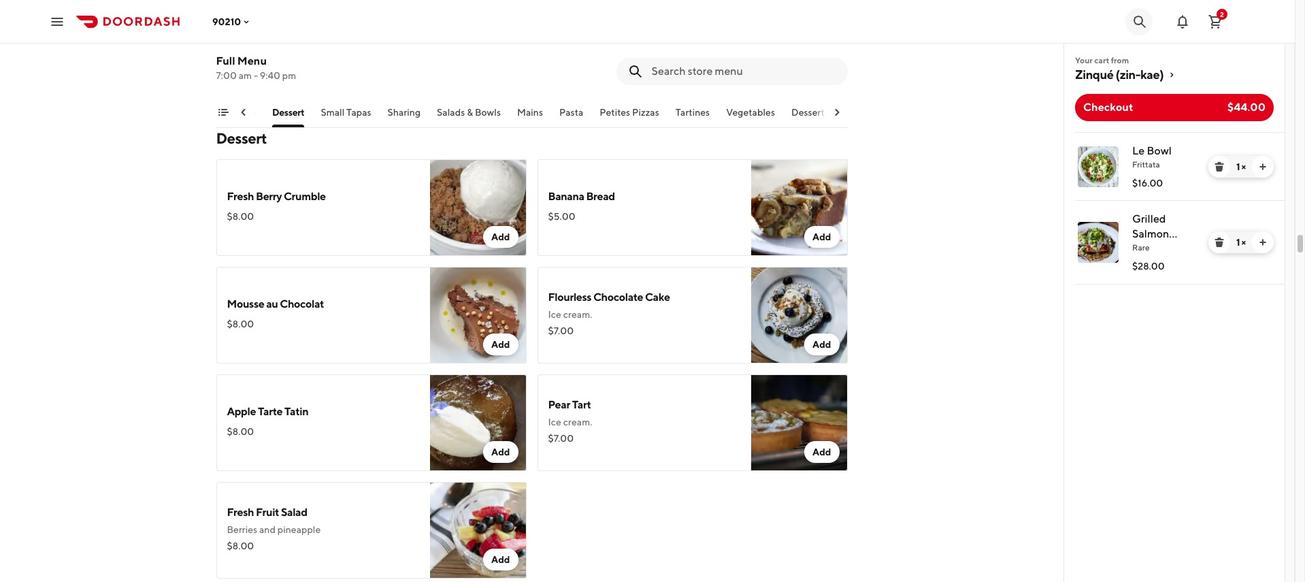Task type: vqa. For each thing, say whether or not it's contained in the screenshot.


Task type: locate. For each thing, give the bounding box(es) containing it.
tartines button
[[676, 106, 710, 127]]

1 vertical spatial cream.
[[563, 417, 593, 428]]

combo
[[227, 10, 263, 23]]

add button
[[483, 226, 518, 248], [805, 226, 840, 248], [483, 334, 518, 355], [805, 334, 840, 355], [483, 441, 518, 463], [805, 441, 840, 463], [483, 549, 518, 570]]

dessert
[[272, 107, 305, 118], [792, 107, 825, 118], [216, 129, 267, 147]]

0 vertical spatial fresh
[[227, 190, 254, 203]]

add
[[491, 231, 510, 242], [813, 231, 832, 242], [491, 339, 510, 350], [813, 339, 832, 350], [491, 447, 510, 457], [813, 447, 832, 457], [491, 554, 510, 565]]

fresh inside fresh fruit salad berries and pineapple $8.00
[[227, 506, 254, 519]]

0 vertical spatial $28.00
[[227, 59, 259, 69]]

1 × for le bowl
[[1237, 161, 1246, 172]]

0 vertical spatial plate
[[265, 10, 290, 23]]

1 for grilled salmon plate (gf)
[[1237, 237, 1240, 248]]

small tapas button
[[321, 106, 371, 127]]

add button for pear tart
[[805, 441, 840, 463]]

×
[[1242, 161, 1246, 172], [1242, 237, 1246, 248]]

$7.00
[[548, 325, 574, 336], [548, 433, 574, 444]]

0 vertical spatial 1 ×
[[1237, 161, 1246, 172]]

open menu image
[[49, 13, 65, 30]]

frittata
[[1133, 159, 1161, 170]]

0 vertical spatial 1
[[1237, 161, 1240, 172]]

2 add one to cart image from the top
[[1258, 237, 1269, 248]]

sharing
[[388, 107, 421, 118]]

$8.00 down fresh berry crumble
[[227, 211, 254, 222]]

zinqué (zin-kae) link
[[1076, 67, 1274, 83]]

$8.00 for apple
[[227, 426, 254, 437]]

list
[[1065, 132, 1285, 285]]

add one to cart image for grilled salmon plate (gf)
[[1258, 237, 1269, 248]]

plate
[[265, 10, 290, 23], [1133, 242, 1159, 255]]

1 ice from the top
[[548, 309, 562, 320]]

1 vertical spatial ×
[[1242, 237, 1246, 248]]

dessert down scroll menu navigation left icon
[[216, 129, 267, 147]]

1 down $44.00
[[1237, 161, 1240, 172]]

pizzas
[[632, 107, 660, 118]]

plate up of
[[265, 10, 290, 23]]

grilled
[[1133, 212, 1167, 225]]

charcuterie
[[227, 42, 276, 53]]

$8.00 down berries
[[227, 541, 254, 551]]

(zin-
[[1116, 67, 1141, 82]]

your
[[1076, 55, 1093, 65]]

& for salads
[[467, 107, 473, 118]]

1 horizontal spatial dessert
[[272, 107, 305, 118]]

fresh left berry
[[227, 190, 254, 203]]

(gf)
[[1161, 242, 1184, 255]]

mousse au chocolat image
[[430, 267, 527, 364]]

1 horizontal spatial plate
[[1133, 242, 1159, 255]]

scroll menu navigation left image
[[238, 107, 249, 118]]

and right cheeses
[[377, 29, 393, 39]]

1 vertical spatial $7.00
[[548, 433, 574, 444]]

0 vertical spatial add one to cart image
[[1258, 161, 1269, 172]]

$8.00
[[227, 211, 254, 222], [227, 319, 254, 329], [227, 426, 254, 437], [227, 541, 254, 551]]

3 $8.00 from the top
[[227, 426, 254, 437]]

mousse au chocolat
[[227, 297, 324, 310]]

Item Search search field
[[652, 64, 837, 79]]

1 1 × from the top
[[1237, 161, 1246, 172]]

1 × for grilled salmon plate (gf)
[[1237, 237, 1246, 248]]

1 vertical spatial $28.00
[[1133, 261, 1165, 272]]

1 horizontal spatial &
[[467, 107, 473, 118]]

1 right (gf)
[[1237, 237, 1240, 248]]

1 1 from the top
[[1237, 161, 1240, 172]]

1 vertical spatial 1 ×
[[1237, 237, 1246, 248]]

zinqué
[[1076, 67, 1114, 82]]

chocolate
[[594, 291, 643, 304]]

pasta button
[[560, 106, 584, 127]]

$16.00
[[1133, 178, 1164, 189]]

4 $8.00 from the top
[[227, 541, 254, 551]]

2 $8.00 from the top
[[227, 319, 254, 329]]

banana bread image
[[751, 159, 848, 256]]

$7.00 inside flourless chocolate cake ice cream. $7.00
[[548, 325, 574, 336]]

$28.00 up the am
[[227, 59, 259, 69]]

chocolat
[[280, 297, 324, 310]]

cream. down flourless
[[563, 309, 593, 320]]

add button for flourless chocolate cake
[[805, 334, 840, 355]]

le bowl frittata
[[1133, 144, 1172, 170]]

add button for apple tarte tatin
[[483, 441, 518, 463]]

fresh up berries
[[227, 506, 254, 519]]

& inside button
[[215, 107, 221, 118]]

fresh fruit salad image
[[430, 482, 527, 579]]

add for fresh fruit salad
[[491, 554, 510, 565]]

& left "cheese"
[[215, 107, 221, 118]]

0 horizontal spatial &
[[215, 107, 221, 118]]

2 ice from the top
[[548, 417, 562, 428]]

pear
[[548, 398, 570, 411]]

dessert left scroll menu navigation right icon
[[792, 107, 825, 118]]

&
[[215, 107, 221, 118], [467, 107, 473, 118]]

flourless chocolate cake image
[[751, 267, 848, 364]]

and inside combo plate assortment of our curated cheeses and charcuterie $28.00
[[377, 29, 393, 39]]

$8.00 down mousse
[[227, 319, 254, 329]]

of
[[277, 29, 286, 39]]

le
[[1133, 144, 1145, 157]]

ice
[[548, 309, 562, 320], [548, 417, 562, 428]]

7:00
[[216, 70, 237, 81]]

2 1 × from the top
[[1237, 237, 1246, 248]]

add for flourless chocolate cake
[[813, 339, 832, 350]]

2 & from the left
[[467, 107, 473, 118]]

$8.00 down the apple
[[227, 426, 254, 437]]

apple
[[227, 405, 256, 418]]

0 vertical spatial and
[[377, 29, 393, 39]]

le bowl image
[[1078, 146, 1119, 187]]

notification bell image
[[1175, 13, 1191, 30]]

add button for fresh berry crumble
[[483, 226, 518, 248]]

0 horizontal spatial and
[[259, 524, 276, 535]]

show menu categories image
[[217, 107, 228, 118]]

1 add one to cart image from the top
[[1258, 161, 1269, 172]]

2 remove item from cart image from the top
[[1214, 237, 1225, 248]]

ice down pear
[[548, 417, 562, 428]]

0 horizontal spatial plate
[[265, 10, 290, 23]]

from
[[1111, 55, 1129, 65]]

flourless chocolate cake ice cream. $7.00
[[548, 291, 670, 336]]

berry
[[256, 190, 282, 203]]

0 vertical spatial $7.00
[[548, 325, 574, 336]]

1 ×
[[1237, 161, 1246, 172], [1237, 237, 1246, 248]]

add for fresh berry crumble
[[491, 231, 510, 242]]

$7.00 down pear
[[548, 433, 574, 444]]

1 cream. from the top
[[563, 309, 593, 320]]

salad
[[281, 506, 307, 519]]

2 1 from the top
[[1237, 237, 1240, 248]]

bread
[[586, 190, 615, 203]]

0 vertical spatial cream.
[[563, 309, 593, 320]]

plate down salmon
[[1133, 242, 1159, 255]]

add button for fresh fruit salad
[[483, 549, 518, 570]]

1 vertical spatial plate
[[1133, 242, 1159, 255]]

0 horizontal spatial $28.00
[[227, 59, 259, 69]]

tartines
[[676, 107, 710, 118]]

2 fresh from the top
[[227, 506, 254, 519]]

add one to cart image
[[1258, 161, 1269, 172], [1258, 237, 1269, 248]]

1 horizontal spatial and
[[377, 29, 393, 39]]

cake
[[645, 291, 670, 304]]

& left bowls
[[467, 107, 473, 118]]

remove item from cart image for le bowl
[[1214, 161, 1225, 172]]

$7.00 down flourless
[[548, 325, 574, 336]]

2 items, open order cart image
[[1208, 13, 1224, 30]]

1 fresh from the top
[[227, 190, 254, 203]]

cart
[[1095, 55, 1110, 65]]

remove item from cart image
[[1214, 161, 1225, 172], [1214, 237, 1225, 248]]

pineapple
[[278, 524, 321, 535]]

petites pizzas button
[[600, 106, 660, 127]]

× for grilled salmon plate (gf)
[[1242, 237, 1246, 248]]

1 vertical spatial and
[[259, 524, 276, 535]]

pear tart ice cream. $7.00
[[548, 398, 593, 444]]

1 vertical spatial ice
[[548, 417, 562, 428]]

curated
[[304, 29, 338, 39]]

1 vertical spatial remove item from cart image
[[1214, 237, 1225, 248]]

$8.00 inside fresh fruit salad berries and pineapple $8.00
[[227, 541, 254, 551]]

0 vertical spatial ×
[[1242, 161, 1246, 172]]

1 vertical spatial 1
[[1237, 237, 1240, 248]]

cream. down tart
[[563, 417, 593, 428]]

1 vertical spatial fresh
[[227, 506, 254, 519]]

1 $7.00 from the top
[[548, 325, 574, 336]]

fresh
[[227, 190, 254, 203], [227, 506, 254, 519]]

1 vertical spatial add one to cart image
[[1258, 237, 1269, 248]]

and down fruit
[[259, 524, 276, 535]]

1 $8.00 from the top
[[227, 211, 254, 222]]

0 vertical spatial ice
[[548, 309, 562, 320]]

mains
[[517, 107, 543, 118]]

2 cream. from the top
[[563, 417, 593, 428]]

kae)
[[1141, 67, 1164, 82]]

2 $7.00 from the top
[[548, 433, 574, 444]]

bowl
[[1147, 144, 1172, 157]]

$28.00
[[227, 59, 259, 69], [1133, 261, 1165, 272]]

1 remove item from cart image from the top
[[1214, 161, 1225, 172]]

1 horizontal spatial $28.00
[[1133, 261, 1165, 272]]

$28.00 down rare
[[1133, 261, 1165, 272]]

ice down flourless
[[548, 309, 562, 320]]

1
[[1237, 161, 1240, 172], [1237, 237, 1240, 248]]

cream.
[[563, 309, 593, 320], [563, 417, 593, 428]]

9:40
[[260, 70, 280, 81]]

flourless
[[548, 291, 592, 304]]

add button for banana bread
[[805, 226, 840, 248]]

2 × from the top
[[1242, 237, 1246, 248]]

$8.00 for fresh
[[227, 211, 254, 222]]

& inside button
[[467, 107, 473, 118]]

1 & from the left
[[215, 107, 221, 118]]

dessert down the pm
[[272, 107, 305, 118]]

add for mousse au chocolat
[[491, 339, 510, 350]]

plate inside combo plate assortment of our curated cheeses and charcuterie $28.00
[[265, 10, 290, 23]]

and
[[377, 29, 393, 39], [259, 524, 276, 535]]

0 vertical spatial remove item from cart image
[[1214, 161, 1225, 172]]

assortment
[[227, 29, 275, 39]]

full menu 7:00 am - 9:40 pm
[[216, 54, 296, 81]]

1 × from the top
[[1242, 161, 1246, 172]]



Task type: describe. For each thing, give the bounding box(es) containing it.
mains button
[[517, 106, 543, 127]]

$28.00 inside combo plate assortment of our curated cheeses and charcuterie $28.00
[[227, 59, 259, 69]]

ice inside pear tart ice cream. $7.00
[[548, 417, 562, 428]]

2 horizontal spatial dessert
[[792, 107, 825, 118]]

pm
[[282, 70, 296, 81]]

2
[[1221, 10, 1225, 18]]

$5.00
[[548, 211, 576, 222]]

charcuterie & cheese
[[161, 107, 256, 118]]

2 button
[[1202, 8, 1229, 35]]

ice inside flourless chocolate cake ice cream. $7.00
[[548, 309, 562, 320]]

grilled salmon plate (gf) image
[[1078, 222, 1119, 263]]

cream. inside pear tart ice cream. $7.00
[[563, 417, 593, 428]]

banana
[[548, 190, 585, 203]]

charcuterie
[[161, 107, 213, 118]]

coffee
[[841, 107, 871, 118]]

charcuterie & cheese button
[[161, 106, 256, 127]]

petites pizzas
[[600, 107, 660, 118]]

tarte
[[258, 405, 283, 418]]

salads & bowls
[[437, 107, 501, 118]]

plate inside grilled salmon plate (gf)
[[1133, 242, 1159, 255]]

petites
[[600, 107, 630, 118]]

full
[[216, 54, 235, 67]]

berries
[[227, 524, 257, 535]]

small tapas
[[321, 107, 371, 118]]

grilled salmon plate (gf)
[[1133, 212, 1184, 255]]

90210 button
[[212, 16, 252, 27]]

cheese
[[223, 107, 256, 118]]

90210
[[212, 16, 241, 27]]

$44.00
[[1228, 101, 1266, 114]]

fresh berry crumble image
[[430, 159, 527, 256]]

× for le bowl
[[1242, 161, 1246, 172]]

and inside fresh fruit salad berries and pineapple $8.00
[[259, 524, 276, 535]]

your cart from
[[1076, 55, 1129, 65]]

cream. inside flourless chocolate cake ice cream. $7.00
[[563, 309, 593, 320]]

vegetables button
[[726, 106, 775, 127]]

cheeses
[[340, 29, 375, 39]]

0 horizontal spatial dessert
[[216, 129, 267, 147]]

pear tart image
[[751, 374, 848, 471]]

apple tarte tatin
[[227, 405, 309, 418]]

fresh fruit salad berries and pineapple $8.00
[[227, 506, 321, 551]]

add button for mousse au chocolat
[[483, 334, 518, 355]]

add for pear tart
[[813, 447, 832, 457]]

add one to cart image for le bowl
[[1258, 161, 1269, 172]]

bowls
[[475, 107, 501, 118]]

add for apple tarte tatin
[[491, 447, 510, 457]]

combo plate image
[[430, 0, 527, 90]]

tatin
[[284, 405, 309, 418]]

mousse
[[227, 297, 264, 310]]

crumble
[[284, 190, 326, 203]]

tapas
[[347, 107, 371, 118]]

banana bread
[[548, 190, 615, 203]]

menu
[[237, 54, 267, 67]]

scroll menu navigation right image
[[832, 107, 842, 118]]

vegetables
[[726, 107, 775, 118]]

tart
[[572, 398, 591, 411]]

fruit
[[256, 506, 279, 519]]

pasta
[[560, 107, 584, 118]]

checkout
[[1084, 101, 1134, 114]]

$8.00 for mousse
[[227, 319, 254, 329]]

$7.00 inside pear tart ice cream. $7.00
[[548, 433, 574, 444]]

our
[[288, 29, 303, 39]]

remove item from cart image for grilled salmon plate (gf)
[[1214, 237, 1225, 248]]

& for charcuterie
[[215, 107, 221, 118]]

small
[[321, 107, 345, 118]]

fresh berry crumble
[[227, 190, 326, 203]]

salads & bowls button
[[437, 106, 501, 127]]

coffee button
[[841, 106, 871, 127]]

au
[[266, 297, 278, 310]]

-
[[254, 70, 258, 81]]

apple tarte tatin image
[[430, 374, 527, 471]]

1 for le bowl
[[1237, 161, 1240, 172]]

sharing button
[[388, 106, 421, 127]]

combo plate assortment of our curated cheeses and charcuterie $28.00
[[227, 10, 393, 69]]

salads
[[437, 107, 465, 118]]

salmon
[[1133, 227, 1170, 240]]

fresh for fresh fruit salad berries and pineapple $8.00
[[227, 506, 254, 519]]

zinqué (zin-kae)
[[1076, 67, 1164, 82]]

add for banana bread
[[813, 231, 832, 242]]

list containing le bowl
[[1065, 132, 1285, 285]]

dessert button
[[792, 106, 825, 127]]

fresh for fresh berry crumble
[[227, 190, 254, 203]]

am
[[239, 70, 252, 81]]

rare
[[1133, 242, 1150, 253]]



